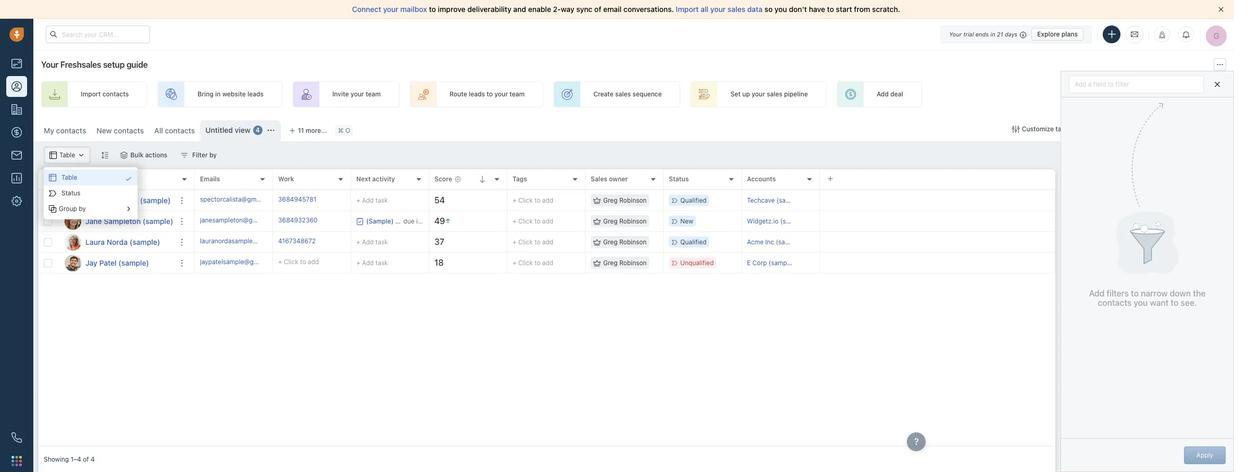 Task type: vqa. For each thing, say whether or not it's contained in the screenshot.
"products,"
no



Task type: locate. For each thing, give the bounding box(es) containing it.
1 horizontal spatial to
[[828, 5, 835, 14]]

1 horizontal spatial your
[[711, 5, 726, 14]]

menu containing table
[[44, 167, 138, 219]]

to right mailbox
[[429, 5, 436, 14]]

your
[[383, 5, 399, 14], [711, 5, 726, 14]]

don't
[[789, 5, 807, 14]]

import all your sales data link
[[676, 5, 765, 14]]

mailbox
[[401, 5, 427, 14]]

conversations.
[[624, 5, 674, 14]]

your right all
[[711, 5, 726, 14]]

start
[[836, 5, 853, 14]]

1 to from the left
[[429, 5, 436, 14]]

all
[[701, 5, 709, 14]]

from
[[855, 5, 871, 14]]

explore plans link
[[1032, 28, 1084, 40]]

0 horizontal spatial your
[[383, 5, 399, 14]]

0 horizontal spatial to
[[429, 5, 436, 14]]

freshworks switcher image
[[11, 456, 22, 466]]

shade muted image
[[1018, 30, 1027, 38]]

to
[[429, 5, 436, 14], [828, 5, 835, 14]]

group by
[[59, 205, 86, 213]]

table
[[62, 174, 77, 182]]

1 your from the left
[[383, 5, 399, 14]]

group
[[59, 205, 77, 213]]

to left start
[[828, 5, 835, 14]]

so
[[765, 5, 773, 14]]

container_wx8msf4aqz5i3rn1 image
[[125, 175, 132, 182], [49, 190, 56, 197], [49, 205, 56, 213], [125, 205, 132, 213]]

by
[[79, 205, 86, 213]]

scratch.
[[873, 5, 901, 14]]

container_wx8msf4aqz5i3rn1 image left group
[[49, 205, 56, 213]]

connect your mailbox link
[[352, 5, 429, 14]]

data
[[748, 5, 763, 14]]

sales
[[728, 5, 746, 14]]

your left mailbox
[[383, 5, 399, 14]]

menu
[[44, 167, 138, 219]]

email
[[604, 5, 622, 14]]

connect your mailbox to improve deliverability and enable 2-way sync of email conversations. import all your sales data so you don't have to start from scratch.
[[352, 5, 901, 14]]

container_wx8msf4aqz5i3rn1 image up 'group by' menu item
[[125, 175, 132, 182]]



Task type: describe. For each thing, give the bounding box(es) containing it.
have
[[809, 5, 826, 14]]

explore
[[1038, 30, 1060, 38]]

group by menu item
[[44, 201, 138, 217]]

2 your from the left
[[711, 5, 726, 14]]

2-
[[553, 5, 561, 14]]

sync
[[577, 5, 593, 14]]

status
[[62, 189, 80, 197]]

2 to from the left
[[828, 5, 835, 14]]

email image
[[1132, 30, 1139, 39]]

import
[[676, 5, 699, 14]]

connect
[[352, 5, 381, 14]]

container_wx8msf4aqz5i3rn1 image
[[49, 174, 56, 181]]

of
[[595, 5, 602, 14]]

improve
[[438, 5, 466, 14]]

enable
[[528, 5, 551, 14]]

deliverability
[[468, 5, 512, 14]]

Search your CRM... text field
[[46, 26, 150, 43]]

way
[[561, 5, 575, 14]]

container_wx8msf4aqz5i3rn1 image down container_wx8msf4aqz5i3rn1 image
[[49, 190, 56, 197]]

you
[[775, 5, 788, 14]]

container_wx8msf4aqz5i3rn1 image right "by"
[[125, 205, 132, 213]]

and
[[514, 5, 526, 14]]

explore plans
[[1038, 30, 1078, 38]]

plans
[[1062, 30, 1078, 38]]

phone image
[[6, 427, 27, 448]]



